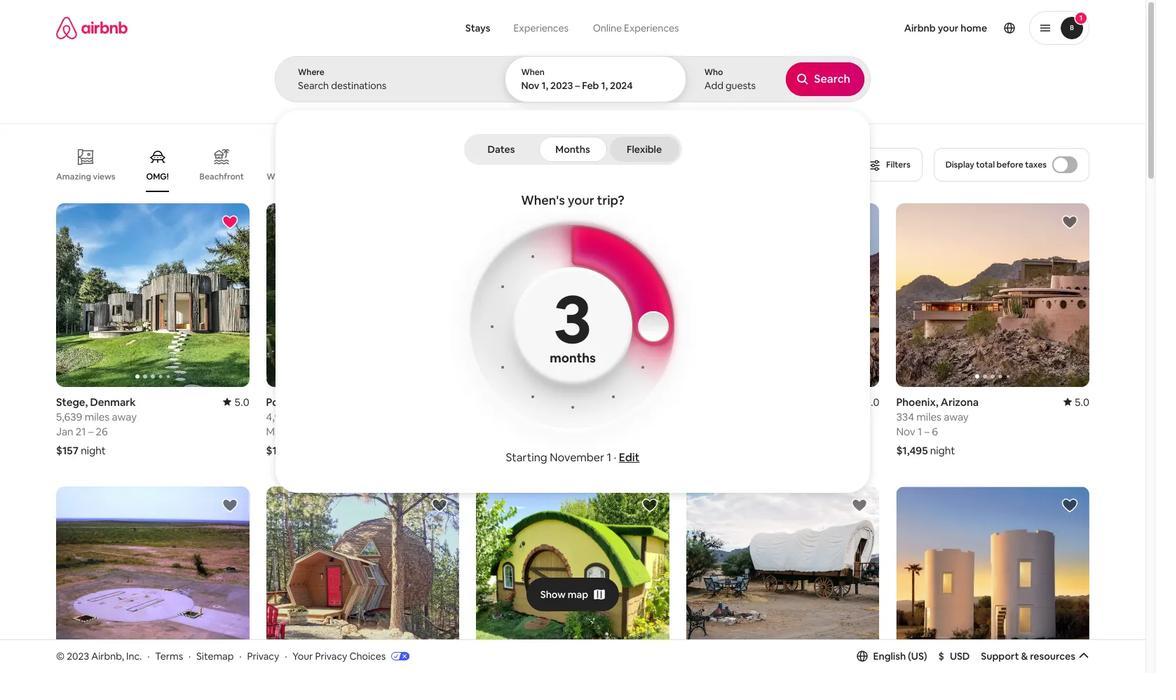 Task type: describe. For each thing, give the bounding box(es) containing it.
before
[[997, 159, 1024, 170]]

edit
[[619, 450, 640, 465]]

miles for pelkosenniemi,
[[505, 410, 530, 424]]

add to wishlist: joshua tree, california image
[[1062, 497, 1079, 514]]

1 privacy from the left
[[247, 650, 279, 663]]

denmark
[[90, 396, 136, 409]]

experiences button
[[502, 14, 581, 42]]

· left your
[[285, 650, 287, 663]]

1 1, from the left
[[542, 79, 549, 92]]

usd
[[950, 650, 970, 663]]

group containing amazing views
[[56, 137, 850, 192]]

$ usd
[[939, 650, 970, 663]]

– inside ponta delgada, portugal 4,941 miles away mar 2 – 7 $159
[[295, 425, 300, 438]]

english (us)
[[874, 650, 928, 663]]

display
[[946, 159, 975, 170]]

terms
[[155, 650, 183, 663]]

english (us) button
[[857, 650, 928, 663]]

display total before taxes button
[[934, 148, 1090, 182]]

who add guests
[[705, 67, 756, 92]]

4.81
[[649, 396, 670, 409]]

0 horizontal spatial 2023
[[67, 650, 89, 663]]

when nov 1, 2023 – feb 1, 2024
[[521, 67, 633, 92]]

– inside when nov 1, 2023 – feb 1, 2024
[[575, 79, 580, 92]]

stays tab panel
[[275, 56, 871, 493]]

night for $157
[[81, 444, 106, 457]]

inc.
[[126, 650, 142, 663]]

online experiences link
[[581, 14, 692, 42]]

334
[[897, 410, 915, 424]]

away inside ponta delgada, portugal 4,941 miles away mar 2 – 7 $159
[[321, 410, 345, 424]]

· left privacy link
[[239, 650, 242, 663]]

your
[[293, 650, 313, 663]]

online
[[593, 22, 622, 34]]

Where field
[[298, 79, 482, 92]]

miles for phoenix,
[[917, 410, 942, 424]]

nov inside when nov 1, 2023 – feb 1, 2024
[[521, 79, 540, 92]]

resources
[[1031, 650, 1076, 663]]

when's your trip?
[[521, 192, 625, 208]]

guests
[[726, 79, 756, 92]]

months
[[550, 350, 596, 366]]

your for when's
[[568, 192, 595, 208]]

stays button
[[454, 14, 502, 42]]

3
[[554, 275, 592, 362]]

night for $1,495
[[931, 444, 956, 457]]

5.0 out of 5 average rating image
[[1064, 396, 1090, 409]]

sitemap link
[[196, 650, 234, 663]]

1 inside 'dropdown button'
[[1080, 13, 1083, 22]]

choices
[[350, 650, 386, 663]]

map
[[568, 588, 589, 601]]

· right the terms link
[[189, 650, 191, 663]]

2023 inside when nov 1, 2023 – feb 1, 2024
[[551, 79, 573, 92]]

21
[[76, 425, 86, 438]]

add to wishlist: bend, oregon image
[[432, 497, 448, 514]]

· inside stays tab panel
[[614, 450, 617, 465]]

7
[[303, 425, 308, 438]]

starting november 1 · edit
[[506, 450, 640, 465]]

1 button
[[1030, 11, 1090, 45]]

8
[[496, 425, 502, 438]]

show map
[[541, 588, 589, 601]]

– for pelkosenniemi, finland 5,238 miles away jan 8 – 13 night
[[504, 425, 510, 438]]

©
[[56, 650, 65, 663]]

support
[[982, 650, 1020, 663]]

add to wishlist: cedar city, utah image
[[642, 497, 659, 514]]

profile element
[[714, 0, 1090, 56]]

airbnb,
[[91, 650, 124, 663]]

add
[[705, 79, 724, 92]]

dates button
[[467, 137, 536, 162]]

support & resources
[[982, 650, 1076, 663]]

phoenix, arizona 334 miles away nov 1 – 6 $1,495 night
[[897, 396, 979, 457]]

2 5.0 out of 5 average rating image from the left
[[854, 396, 880, 409]]

away for 5,639 miles away
[[112, 410, 137, 424]]

26
[[96, 425, 108, 438]]

© 2023 airbnb, inc. ·
[[56, 650, 150, 663]]

omg!
[[146, 171, 169, 182]]

2 1, from the left
[[601, 79, 608, 92]]

stays
[[466, 22, 491, 34]]

taxes
[[1026, 159, 1047, 170]]

support & resources button
[[982, 650, 1090, 663]]

amazing views
[[56, 171, 115, 182]]

– for stege, denmark 5,639 miles away jan 21 – 26 $157 night
[[88, 425, 94, 438]]

arizona
[[941, 396, 979, 409]]

2 5.0 from the left
[[865, 396, 880, 409]]

flexible button
[[610, 137, 679, 162]]

stege, denmark 5,639 miles away jan 21 – 26 $157 night
[[56, 396, 137, 457]]

show
[[541, 588, 566, 601]]

jan for jan 8 – 13
[[476, 425, 494, 438]]

night inside pelkosenniemi, finland 5,238 miles away jan 8 – 13 night
[[502, 444, 527, 457]]

show map button
[[527, 578, 620, 611]]

13
[[512, 425, 522, 438]]

privacy link
[[247, 650, 279, 663]]

what can we help you find? tab list
[[454, 14, 581, 42]]

portugal
[[344, 396, 386, 409]]

airbnb your home
[[905, 22, 988, 34]]



Task type: vqa. For each thing, say whether or not it's contained in the screenshot.
English
yes



Task type: locate. For each thing, give the bounding box(es) containing it.
filters button
[[858, 148, 923, 182]]

miles up 26
[[85, 410, 110, 424]]

1 vertical spatial your
[[568, 192, 595, 208]]

0 horizontal spatial experiences
[[514, 22, 569, 34]]

0 vertical spatial your
[[938, 22, 959, 34]]

0 horizontal spatial 5.0
[[234, 396, 249, 409]]

mar
[[266, 425, 285, 438]]

nov
[[521, 79, 540, 92], [897, 425, 916, 438]]

add to wishlist: roswell, new mexico image
[[221, 497, 238, 514]]

your privacy choices
[[293, 650, 386, 663]]

nov inside phoenix, arizona 334 miles away nov 1 – 6 $1,495 night
[[897, 425, 916, 438]]

4,941
[[266, 410, 291, 424]]

– left 6
[[925, 425, 930, 438]]

2 jan from the left
[[476, 425, 494, 438]]

– left feb
[[575, 79, 580, 92]]

miles inside pelkosenniemi, finland 5,238 miles away jan 8 – 13 night
[[505, 410, 530, 424]]

0 vertical spatial 1
[[1080, 13, 1083, 22]]

amazing
[[56, 171, 91, 182]]

1 night from the left
[[81, 444, 106, 457]]

1
[[1080, 13, 1083, 22], [918, 425, 923, 438], [607, 450, 612, 465]]

2023
[[551, 79, 573, 92], [67, 650, 89, 663]]

1 vertical spatial nov
[[897, 425, 916, 438]]

1 horizontal spatial 5.0 out of 5 average rating image
[[854, 396, 880, 409]]

0 horizontal spatial your
[[568, 192, 595, 208]]

1 miles from the left
[[85, 410, 110, 424]]

edit button
[[619, 450, 640, 465]]

views
[[93, 171, 115, 182]]

miles inside stege, denmark 5,639 miles away jan 21 – 26 $157 night
[[85, 410, 110, 424]]

experiences right online
[[624, 22, 679, 34]]

0 horizontal spatial night
[[81, 444, 106, 457]]

1 horizontal spatial 1
[[918, 425, 923, 438]]

night inside phoenix, arizona 334 miles away nov 1 – 6 $1,495 night
[[931, 444, 956, 457]]

3 night from the left
[[931, 444, 956, 457]]

trip?
[[597, 192, 625, 208]]

remove from wishlist: stege, denmark image
[[221, 214, 238, 231]]

away down 'denmark'
[[112, 410, 137, 424]]

finland
[[552, 396, 588, 409]]

5.0 out of 5 average rating image left ponta
[[223, 396, 249, 409]]

jan down 5,639
[[56, 425, 73, 438]]

4 miles from the left
[[917, 410, 942, 424]]

away for 5,238 miles away
[[532, 410, 557, 424]]

feb
[[582, 79, 599, 92]]

your left "home"
[[938, 22, 959, 34]]

1 horizontal spatial night
[[502, 444, 527, 457]]

2 vertical spatial 1
[[607, 450, 612, 465]]

jan inside pelkosenniemi, finland 5,238 miles away jan 8 – 13 night
[[476, 425, 494, 438]]

1, right feb
[[601, 79, 608, 92]]

your inside stays tab panel
[[568, 192, 595, 208]]

nov down when
[[521, 79, 540, 92]]

remove from wishlist: joshua tree, california image
[[852, 214, 869, 231]]

1 horizontal spatial your
[[938, 22, 959, 34]]

5.0 out of 5 average rating image
[[223, 396, 249, 409], [854, 396, 880, 409]]

1 5.0 out of 5 average rating image from the left
[[223, 396, 249, 409]]

2 experiences from the left
[[624, 22, 679, 34]]

none search field containing 3
[[275, 0, 871, 493]]

who
[[705, 67, 724, 78]]

2 horizontal spatial night
[[931, 444, 956, 457]]

windmills
[[267, 171, 305, 182]]

display total before taxes
[[946, 159, 1047, 170]]

miles for stege,
[[85, 410, 110, 424]]

tab list
[[467, 134, 679, 165]]

2 horizontal spatial 5.0
[[1075, 396, 1090, 409]]

phoenix,
[[897, 396, 939, 409]]

nov down '334'
[[897, 425, 916, 438]]

dates
[[488, 143, 515, 156]]

· right "inc."
[[147, 650, 150, 663]]

airbnb your home link
[[896, 13, 996, 43]]

group
[[56, 137, 850, 192], [56, 203, 249, 387], [266, 203, 460, 387], [476, 203, 863, 387], [687, 203, 880, 387], [897, 203, 1090, 387], [56, 487, 249, 670], [266, 487, 460, 670], [476, 487, 670, 670], [687, 487, 880, 670], [897, 487, 1090, 670]]

sitemap
[[196, 650, 234, 663]]

– inside stege, denmark 5,639 miles away jan 21 – 26 $157 night
[[88, 425, 94, 438]]

1 away from the left
[[112, 410, 137, 424]]

miles inside phoenix, arizona 334 miles away nov 1 – 6 $1,495 night
[[917, 410, 942, 424]]

months button
[[539, 137, 607, 162]]

privacy inside your privacy choices link
[[315, 650, 347, 663]]

1 horizontal spatial 2023
[[551, 79, 573, 92]]

1 horizontal spatial 1,
[[601, 79, 608, 92]]

$159
[[266, 444, 289, 457]]

None search field
[[275, 0, 871, 493]]

where
[[298, 67, 325, 78]]

add to wishlist: pelkosenniemi, finland image
[[642, 214, 659, 231]]

2023 right ©
[[67, 650, 89, 663]]

away
[[112, 410, 137, 424], [321, 410, 345, 424], [532, 410, 557, 424], [944, 410, 969, 424]]

total
[[977, 159, 995, 170]]

$1,495
[[897, 444, 928, 457]]

0 vertical spatial 2023
[[551, 79, 573, 92]]

pelkosenniemi, finland 5,238 miles away jan 8 – 13 night
[[476, 396, 588, 457]]

experiences up when
[[514, 22, 569, 34]]

– left 7
[[295, 425, 300, 438]]

1 experiences from the left
[[514, 22, 569, 34]]

4 away from the left
[[944, 410, 969, 424]]

&
[[1022, 650, 1029, 663]]

– inside phoenix, arizona 334 miles away nov 1 – 6 $1,495 night
[[925, 425, 930, 438]]

2 horizontal spatial 1
[[1080, 13, 1083, 22]]

5,238
[[476, 410, 503, 424]]

$
[[939, 650, 945, 663]]

1 5.0 from the left
[[234, 396, 249, 409]]

away inside phoenix, arizona 334 miles away nov 1 – 6 $1,495 night
[[944, 410, 969, 424]]

filters
[[887, 159, 911, 170]]

– inside pelkosenniemi, finland 5,238 miles away jan 8 – 13 night
[[504, 425, 510, 438]]

night down 6
[[931, 444, 956, 457]]

away inside pelkosenniemi, finland 5,238 miles away jan 8 – 13 night
[[532, 410, 557, 424]]

2 night from the left
[[502, 444, 527, 457]]

2 privacy from the left
[[315, 650, 347, 663]]

stege,
[[56, 396, 88, 409]]

when's
[[521, 192, 565, 208]]

$157
[[56, 444, 79, 457]]

away for 334 miles away
[[944, 410, 969, 424]]

jan left 8
[[476, 425, 494, 438]]

1 inside stays tab panel
[[607, 450, 612, 465]]

jan inside stege, denmark 5,639 miles away jan 21 – 26 $157 night
[[56, 425, 73, 438]]

·
[[614, 450, 617, 465], [147, 650, 150, 663], [189, 650, 191, 663], [239, 650, 242, 663], [285, 650, 287, 663]]

3 away from the left
[[532, 410, 557, 424]]

night down 26
[[81, 444, 106, 457]]

experiences inside button
[[514, 22, 569, 34]]

2 away from the left
[[321, 410, 345, 424]]

your inside profile element
[[938, 22, 959, 34]]

0 horizontal spatial 1
[[607, 450, 612, 465]]

flexible
[[627, 143, 662, 156]]

add to wishlist: sandy valley, nevada image
[[852, 497, 869, 514]]

0 horizontal spatial nov
[[521, 79, 540, 92]]

0 horizontal spatial jan
[[56, 425, 73, 438]]

1 horizontal spatial privacy
[[315, 650, 347, 663]]

privacy right your
[[315, 650, 347, 663]]

night down 13
[[502, 444, 527, 457]]

3 miles from the left
[[505, 410, 530, 424]]

2023 left feb
[[551, 79, 573, 92]]

miles inside ponta delgada, portugal 4,941 miles away mar 2 – 7 $159
[[293, 410, 318, 424]]

add to wishlist: phoenix, arizona image
[[1062, 214, 1079, 231]]

0 horizontal spatial 5.0 out of 5 average rating image
[[223, 396, 249, 409]]

– right 8
[[504, 425, 510, 438]]

your left trip?
[[568, 192, 595, 208]]

privacy
[[247, 650, 279, 663], [315, 650, 347, 663]]

ponta
[[266, 396, 295, 409]]

miles up 7
[[293, 410, 318, 424]]

jan
[[56, 425, 73, 438], [476, 425, 494, 438]]

1 vertical spatial 2023
[[67, 650, 89, 663]]

1 horizontal spatial experiences
[[624, 22, 679, 34]]

away down delgada,
[[321, 410, 345, 424]]

– for phoenix, arizona 334 miles away nov 1 – 6 $1,495 night
[[925, 425, 930, 438]]

starting
[[506, 450, 548, 465]]

1 horizontal spatial 5.0
[[865, 396, 880, 409]]

airbnb
[[905, 22, 936, 34]]

home
[[961, 22, 988, 34]]

1 inside phoenix, arizona 334 miles away nov 1 – 6 $1,495 night
[[918, 425, 923, 438]]

1 horizontal spatial nov
[[897, 425, 916, 438]]

when
[[521, 67, 545, 78]]

ponta delgada, portugal 4,941 miles away mar 2 – 7 $159
[[266, 396, 386, 457]]

1 horizontal spatial jan
[[476, 425, 494, 438]]

miles up 13
[[505, 410, 530, 424]]

away down finland
[[532, 410, 557, 424]]

english
[[874, 650, 906, 663]]

your
[[938, 22, 959, 34], [568, 192, 595, 208]]

away down arizona
[[944, 410, 969, 424]]

6
[[932, 425, 939, 438]]

2
[[287, 425, 293, 438]]

4.81 out of 5 average rating image
[[637, 396, 670, 409]]

delgada,
[[297, 396, 341, 409]]

your for airbnb
[[938, 22, 959, 34]]

1 vertical spatial 1
[[918, 425, 923, 438]]

miles up 6
[[917, 410, 942, 424]]

0 vertical spatial nov
[[521, 79, 540, 92]]

tab list containing dates
[[467, 134, 679, 165]]

your privacy choices link
[[293, 650, 410, 664]]

terms · sitemap · privacy
[[155, 650, 279, 663]]

1 jan from the left
[[56, 425, 73, 438]]

2 miles from the left
[[293, 410, 318, 424]]

online experiences
[[593, 22, 679, 34]]

0 horizontal spatial 1,
[[542, 79, 549, 92]]

1, down when
[[542, 79, 549, 92]]

5.0 out of 5 average rating image left phoenix,
[[854, 396, 880, 409]]

–
[[575, 79, 580, 92], [88, 425, 94, 438], [295, 425, 300, 438], [504, 425, 510, 438], [925, 425, 930, 438]]

away inside stege, denmark 5,639 miles away jan 21 – 26 $157 night
[[112, 410, 137, 424]]

5,639
[[56, 410, 82, 424]]

0 horizontal spatial privacy
[[247, 650, 279, 663]]

– right 21
[[88, 425, 94, 438]]

beachfront
[[200, 171, 244, 182]]

3 5.0 from the left
[[1075, 396, 1090, 409]]

(us)
[[908, 650, 928, 663]]

pelkosenniemi,
[[476, 396, 550, 409]]

experiences
[[514, 22, 569, 34], [624, 22, 679, 34]]

privacy left your
[[247, 650, 279, 663]]

· left the edit 'button'
[[614, 450, 617, 465]]

5.0 for phoenix, arizona 334 miles away nov 1 – 6 $1,495 night
[[1075, 396, 1090, 409]]

night
[[81, 444, 106, 457], [502, 444, 527, 457], [931, 444, 956, 457]]

tab list inside stays tab panel
[[467, 134, 679, 165]]

jan for jan 21 – 26
[[56, 425, 73, 438]]

5.0 for stege, denmark 5,639 miles away jan 21 – 26 $157 night
[[234, 396, 249, 409]]

night inside stege, denmark 5,639 miles away jan 21 – 26 $157 night
[[81, 444, 106, 457]]

2024
[[610, 79, 633, 92]]

terms link
[[155, 650, 183, 663]]

months
[[556, 143, 590, 156]]



